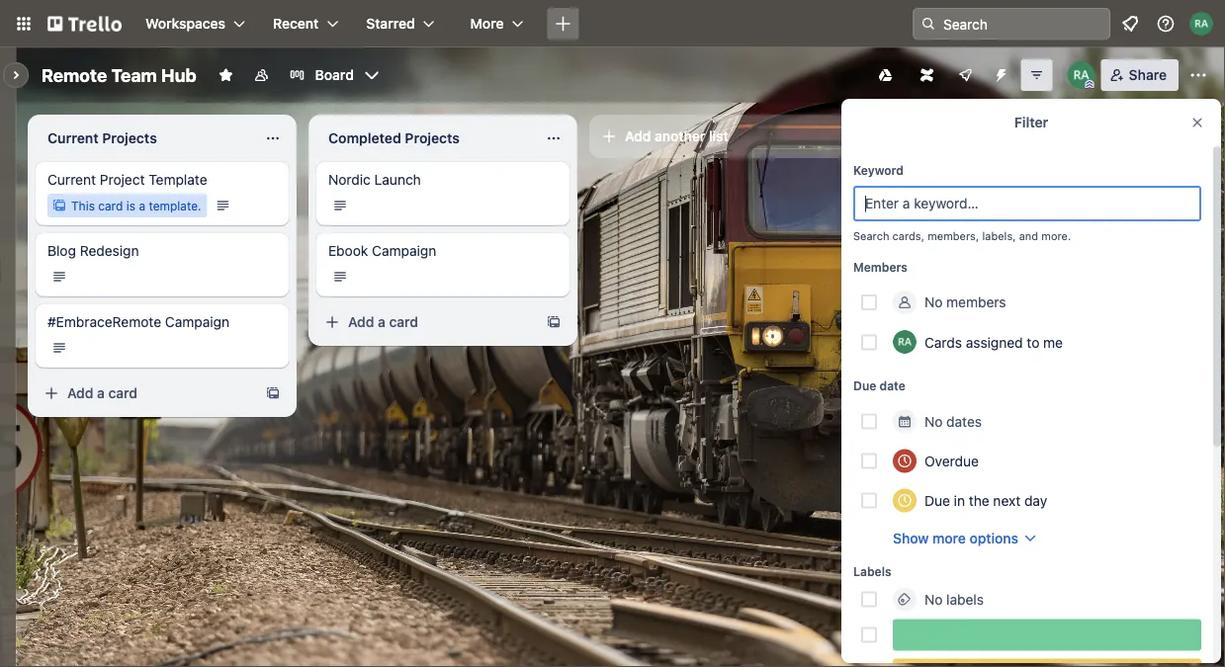 Task type: describe. For each thing, give the bounding box(es) containing it.
another
[[655, 128, 706, 144]]

campaign for ebook campaign
[[372, 243, 437, 259]]

options
[[970, 530, 1019, 547]]

cards,
[[893, 230, 925, 243]]

Board name text field
[[32, 59, 206, 91]]

ebook campaign
[[329, 243, 437, 259]]

projects for completed projects
[[405, 130, 460, 146]]

workspaces
[[145, 15, 226, 32]]

list
[[709, 128, 729, 144]]

no members
[[925, 294, 1007, 311]]

card for nordic launch
[[389, 314, 419, 330]]

back to home image
[[47, 8, 122, 40]]

recent
[[273, 15, 319, 32]]

#embraceremote
[[47, 314, 161, 330]]

template
[[149, 172, 207, 188]]

Current Projects text field
[[36, 123, 253, 154]]

0 horizontal spatial ruby anderson (rubyanderson7) image
[[1068, 61, 1096, 89]]

more button
[[459, 8, 536, 40]]

show more options button
[[894, 529, 1039, 549]]

power ups image
[[959, 67, 974, 83]]

assigned
[[967, 334, 1024, 351]]

is
[[126, 199, 136, 213]]

due for due in the next day
[[925, 493, 951, 509]]

more
[[933, 530, 967, 547]]

#embraceremote campaign link
[[47, 313, 277, 332]]

1 horizontal spatial a
[[139, 199, 145, 213]]

ruby anderson (rubyanderson7) image
[[894, 330, 917, 354]]

current for current project template
[[47, 172, 96, 188]]

more
[[471, 15, 504, 32]]

nordic
[[329, 172, 371, 188]]

no for no members
[[925, 294, 943, 311]]

ebook
[[329, 243, 368, 259]]

campaign for #embraceremote campaign
[[165, 314, 230, 330]]

0 vertical spatial card
[[98, 199, 123, 213]]

google drive icon image
[[879, 68, 893, 82]]

workspace visible image
[[254, 67, 270, 83]]

a for nordic launch
[[378, 314, 386, 330]]

add inside 'button'
[[625, 128, 652, 144]]

add a card for redesign
[[67, 385, 138, 402]]

cards
[[925, 334, 963, 351]]

color: green, title: none element
[[894, 620, 1202, 652]]

create board or workspace image
[[554, 14, 573, 34]]

automation image
[[986, 59, 1014, 87]]

add another list button
[[590, 115, 859, 158]]

no labels
[[925, 592, 985, 608]]

labels,
[[983, 230, 1017, 243]]

share
[[1130, 67, 1168, 83]]

show menu image
[[1189, 65, 1209, 85]]

labels
[[854, 566, 892, 579]]

labels
[[947, 592, 985, 608]]

to
[[1028, 334, 1040, 351]]

due for due date
[[854, 379, 877, 393]]

workspaces button
[[134, 8, 257, 40]]

current project template
[[47, 172, 207, 188]]

board
[[315, 67, 354, 83]]

starred
[[366, 15, 415, 32]]

create from template… image for campaign
[[546, 315, 562, 330]]

keyword
[[854, 163, 904, 177]]

Enter a keyword… text field
[[854, 186, 1202, 222]]

add for nordic launch
[[348, 314, 374, 330]]

date
[[880, 379, 906, 393]]

current project template link
[[47, 170, 277, 190]]

remote team hub
[[42, 64, 197, 86]]

search image
[[921, 16, 937, 32]]

current for current projects
[[47, 130, 99, 146]]

this card is a template.
[[71, 199, 201, 213]]

search
[[854, 230, 890, 243]]

hub
[[161, 64, 197, 86]]



Task type: locate. For each thing, give the bounding box(es) containing it.
1 horizontal spatial create from template… image
[[546, 315, 562, 330]]

1 horizontal spatial projects
[[405, 130, 460, 146]]

add down #embraceremote on the top left of the page
[[67, 385, 93, 402]]

nordic launch link
[[329, 170, 558, 190]]

0 vertical spatial campaign
[[372, 243, 437, 259]]

1 horizontal spatial due
[[925, 493, 951, 509]]

no left labels
[[925, 592, 943, 608]]

add a card button for redesign
[[36, 378, 257, 410]]

1 horizontal spatial add a card
[[348, 314, 419, 330]]

add for current project template
[[67, 385, 93, 402]]

card down #embraceremote campaign
[[108, 385, 138, 402]]

3 no from the top
[[925, 592, 943, 608]]

0 notifications image
[[1119, 12, 1143, 36]]

current
[[47, 130, 99, 146], [47, 172, 96, 188]]

remote
[[42, 64, 107, 86]]

current inside text box
[[47, 130, 99, 146]]

#embraceremote campaign
[[47, 314, 230, 330]]

0 vertical spatial a
[[139, 199, 145, 213]]

add a card button down #embraceremote campaign
[[36, 378, 257, 410]]

0 horizontal spatial add a card
[[67, 385, 138, 402]]

0 vertical spatial create from template… image
[[546, 315, 562, 330]]

projects up nordic launch link
[[405, 130, 460, 146]]

starred button
[[355, 8, 447, 40]]

create from template… image
[[546, 315, 562, 330], [265, 386, 281, 402]]

2 no from the top
[[925, 414, 943, 430]]

1 vertical spatial add a card button
[[36, 378, 257, 410]]

board button
[[282, 59, 388, 91]]

more.
[[1042, 230, 1072, 243]]

0 horizontal spatial create from template… image
[[265, 386, 281, 402]]

current up this
[[47, 172, 96, 188]]

open information menu image
[[1157, 14, 1177, 34]]

0 horizontal spatial add
[[67, 385, 93, 402]]

blog
[[47, 243, 76, 259]]

2 vertical spatial card
[[108, 385, 138, 402]]

card for current project template
[[108, 385, 138, 402]]

0 vertical spatial due
[[854, 379, 877, 393]]

0 horizontal spatial due
[[854, 379, 877, 393]]

this member is an admin of this board. image
[[1086, 80, 1095, 89]]

due left in
[[925, 493, 951, 509]]

2 vertical spatial add
[[67, 385, 93, 402]]

current down remote
[[47, 130, 99, 146]]

0 horizontal spatial campaign
[[165, 314, 230, 330]]

add a card button for campaign
[[317, 307, 538, 338]]

completed
[[329, 130, 402, 146]]

overdue
[[925, 453, 980, 470]]

1 vertical spatial current
[[47, 172, 96, 188]]

0 vertical spatial ruby anderson (rubyanderson7) image
[[1190, 12, 1214, 36]]

due in the next day
[[925, 493, 1048, 509]]

campaign down the blog redesign link
[[165, 314, 230, 330]]

search cards, members, labels, and more.
[[854, 230, 1072, 243]]

1 vertical spatial card
[[389, 314, 419, 330]]

create from template… image for redesign
[[265, 386, 281, 402]]

no for no labels
[[925, 592, 943, 608]]

projects up the current project template at the left top
[[102, 130, 157, 146]]

a for current project template
[[97, 385, 105, 402]]

day
[[1025, 493, 1048, 509]]

add
[[625, 128, 652, 144], [348, 314, 374, 330], [67, 385, 93, 402]]

card left is
[[98, 199, 123, 213]]

add left another
[[625, 128, 652, 144]]

2 projects from the left
[[405, 130, 460, 146]]

1 vertical spatial campaign
[[165, 314, 230, 330]]

show
[[894, 530, 929, 547]]

campaign
[[372, 243, 437, 259], [165, 314, 230, 330]]

1 current from the top
[[47, 130, 99, 146]]

this
[[71, 199, 95, 213]]

1 vertical spatial create from template… image
[[265, 386, 281, 402]]

no
[[925, 294, 943, 311], [925, 414, 943, 430], [925, 592, 943, 608]]

0 horizontal spatial projects
[[102, 130, 157, 146]]

add a card button down ebook campaign link
[[317, 307, 538, 338]]

1 vertical spatial ruby anderson (rubyanderson7) image
[[1068, 61, 1096, 89]]

ebook campaign link
[[329, 241, 558, 261]]

filter
[[1015, 114, 1049, 131]]

members
[[947, 294, 1007, 311]]

completed projects
[[329, 130, 460, 146]]

members,
[[928, 230, 980, 243]]

Search field
[[937, 9, 1110, 39]]

projects for current projects
[[102, 130, 157, 146]]

add a card
[[348, 314, 419, 330], [67, 385, 138, 402]]

add a card for campaign
[[348, 314, 419, 330]]

blog redesign
[[47, 243, 139, 259]]

0 vertical spatial add a card
[[348, 314, 419, 330]]

ruby anderson (rubyanderson7) image right the open information menu icon
[[1190, 12, 1214, 36]]

and
[[1020, 230, 1039, 243]]

project
[[100, 172, 145, 188]]

no for no dates
[[925, 414, 943, 430]]

ruby anderson (rubyanderson7) image left share button
[[1068, 61, 1096, 89]]

no up cards
[[925, 294, 943, 311]]

1 vertical spatial due
[[925, 493, 951, 509]]

1 projects from the left
[[102, 130, 157, 146]]

the
[[970, 493, 990, 509]]

2 horizontal spatial add
[[625, 128, 652, 144]]

projects
[[102, 130, 157, 146], [405, 130, 460, 146]]

0 horizontal spatial a
[[97, 385, 105, 402]]

card
[[98, 199, 123, 213], [389, 314, 419, 330], [108, 385, 138, 402]]

due date
[[854, 379, 906, 393]]

0 vertical spatial add
[[625, 128, 652, 144]]

dates
[[947, 414, 983, 430]]

2 current from the top
[[47, 172, 96, 188]]

add a card button
[[317, 307, 538, 338], [36, 378, 257, 410]]

blog redesign link
[[47, 241, 277, 261]]

1 vertical spatial no
[[925, 414, 943, 430]]

template.
[[149, 199, 201, 213]]

close popover image
[[1190, 115, 1206, 131]]

share button
[[1102, 59, 1179, 91]]

card down ebook campaign
[[389, 314, 419, 330]]

1 vertical spatial add
[[348, 314, 374, 330]]

add a card down ebook campaign
[[348, 314, 419, 330]]

a
[[139, 199, 145, 213], [378, 314, 386, 330], [97, 385, 105, 402]]

Completed Projects text field
[[317, 123, 534, 154]]

1 horizontal spatial add a card button
[[317, 307, 538, 338]]

team
[[111, 64, 157, 86]]

add another list
[[625, 128, 729, 144]]

1 horizontal spatial campaign
[[372, 243, 437, 259]]

nordic launch
[[329, 172, 421, 188]]

0 vertical spatial no
[[925, 294, 943, 311]]

due left date
[[854, 379, 877, 393]]

campaign right ebook
[[372, 243, 437, 259]]

a down ebook campaign
[[378, 314, 386, 330]]

1 horizontal spatial ruby anderson (rubyanderson7) image
[[1190, 12, 1214, 36]]

due
[[854, 379, 877, 393], [925, 493, 951, 509]]

show more options
[[894, 530, 1019, 547]]

a down #embraceremote on the top left of the page
[[97, 385, 105, 402]]

no dates
[[925, 414, 983, 430]]

next
[[994, 493, 1021, 509]]

members
[[854, 260, 908, 274]]

1 no from the top
[[925, 294, 943, 311]]

1 vertical spatial a
[[378, 314, 386, 330]]

redesign
[[80, 243, 139, 259]]

recent button
[[261, 8, 351, 40]]

primary element
[[0, 0, 1226, 47]]

projects inside text box
[[102, 130, 157, 146]]

confluence icon image
[[921, 68, 935, 82]]

projects inside "text box"
[[405, 130, 460, 146]]

add down ebook
[[348, 314, 374, 330]]

ruby anderson (rubyanderson7) image
[[1190, 12, 1214, 36], [1068, 61, 1096, 89]]

launch
[[375, 172, 421, 188]]

add a card down #embraceremote on the top left of the page
[[67, 385, 138, 402]]

me
[[1044, 334, 1064, 351]]

no left dates
[[925, 414, 943, 430]]

a right is
[[139, 199, 145, 213]]

campaign inside ebook campaign link
[[372, 243, 437, 259]]

current projects
[[47, 130, 157, 146]]

cards assigned to me
[[925, 334, 1064, 351]]

2 vertical spatial no
[[925, 592, 943, 608]]

1 vertical spatial add a card
[[67, 385, 138, 402]]

star or unstar board image
[[218, 67, 234, 83]]

campaign inside the #embraceremote campaign link
[[165, 314, 230, 330]]

0 vertical spatial current
[[47, 130, 99, 146]]

2 horizontal spatial a
[[378, 314, 386, 330]]

1 horizontal spatial add
[[348, 314, 374, 330]]

in
[[955, 493, 966, 509]]

0 horizontal spatial add a card button
[[36, 378, 257, 410]]

2 vertical spatial a
[[97, 385, 105, 402]]

0 vertical spatial add a card button
[[317, 307, 538, 338]]



Task type: vqa. For each thing, say whether or not it's contained in the screenshot.
NO DATES
yes



